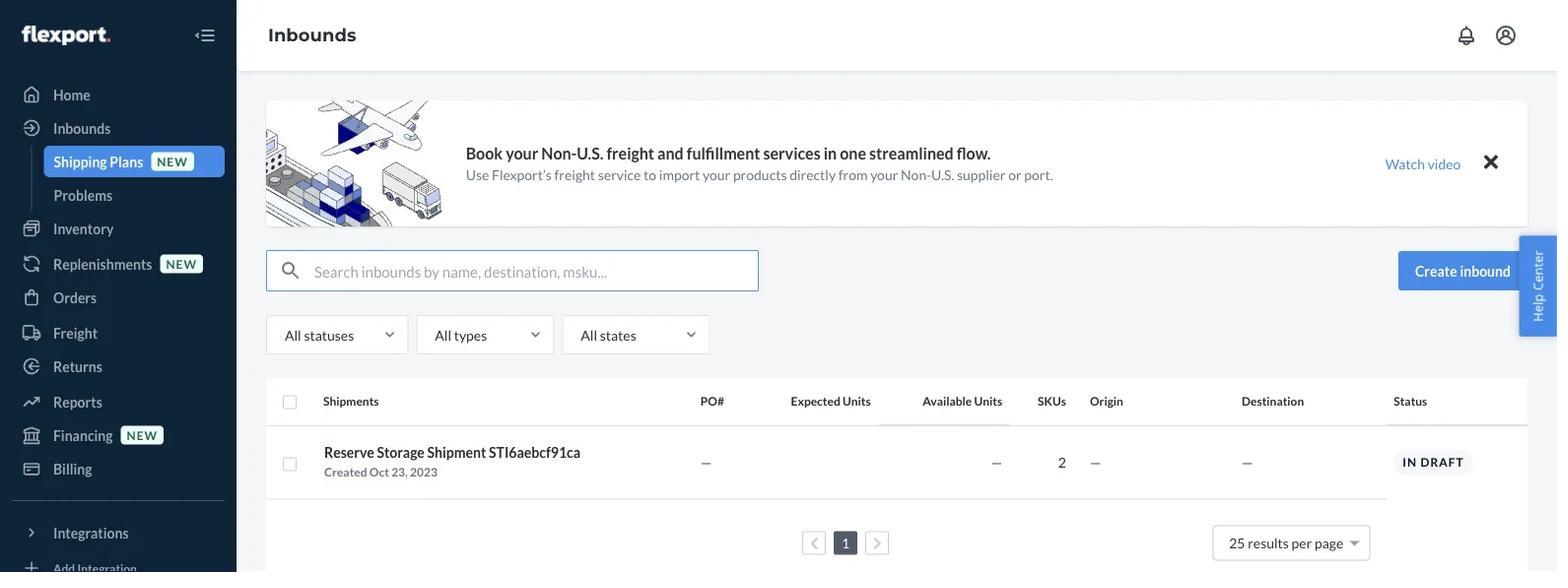 Task type: describe. For each thing, give the bounding box(es) containing it.
chevron right image
[[873, 537, 882, 551]]

replenishments
[[53, 256, 152, 272]]

reports link
[[12, 386, 225, 418]]

1 horizontal spatial inbounds link
[[268, 24, 356, 46]]

results
[[1248, 535, 1289, 552]]

billing link
[[12, 453, 225, 485]]

0 horizontal spatial inbounds
[[53, 120, 111, 136]]

statuses
[[304, 327, 354, 343]]

expected
[[791, 394, 840, 409]]

storage
[[377, 444, 425, 461]]

book
[[466, 144, 503, 163]]

service
[[598, 166, 641, 183]]

new for replenishments
[[166, 257, 197, 271]]

returns
[[53, 358, 102, 375]]

help center button
[[1519, 236, 1557, 337]]

inventory link
[[12, 213, 225, 244]]

create
[[1415, 263, 1457, 279]]

in
[[1403, 455, 1417, 470]]

freight
[[53, 325, 98, 341]]

shipping
[[54, 153, 107, 170]]

supplier
[[957, 166, 1006, 183]]

square image for —
[[282, 457, 298, 473]]

use
[[466, 166, 489, 183]]

create inbound button
[[1398, 251, 1528, 291]]

problems link
[[44, 179, 225, 211]]

and
[[657, 144, 684, 163]]

integrations
[[53, 525, 129, 542]]

2 horizontal spatial your
[[870, 166, 898, 183]]

po#
[[701, 394, 724, 409]]

all types
[[435, 327, 487, 343]]

1 link
[[838, 535, 854, 552]]

flexport logo image
[[22, 26, 110, 45]]

open account menu image
[[1494, 24, 1518, 47]]

1 horizontal spatial non-
[[901, 166, 931, 183]]

watch video
[[1385, 155, 1461, 172]]

watch video button
[[1372, 149, 1474, 178]]

2023
[[410, 465, 437, 479]]

25
[[1229, 535, 1245, 552]]

1 vertical spatial inbounds link
[[12, 112, 225, 144]]

expected units
[[791, 394, 871, 409]]

units for available units
[[974, 394, 1003, 409]]

all for all statuses
[[285, 327, 301, 343]]

shipment
[[427, 444, 486, 461]]

integrations button
[[12, 517, 225, 549]]

inbound
[[1460, 263, 1511, 279]]

flow.
[[957, 144, 991, 163]]

available units
[[923, 394, 1003, 409]]

per
[[1292, 535, 1312, 552]]

plans
[[110, 153, 143, 170]]

from
[[838, 166, 868, 183]]

billing
[[53, 461, 92, 477]]

in
[[824, 144, 837, 163]]

shipping plans
[[54, 153, 143, 170]]

new for shipping plans
[[157, 154, 188, 168]]

sti6aebcf91ca
[[489, 444, 581, 461]]

status
[[1394, 394, 1427, 409]]

created
[[324, 465, 367, 479]]

all for all states
[[581, 327, 597, 343]]

close navigation image
[[193, 24, 217, 47]]

oct
[[369, 465, 389, 479]]



Task type: vqa. For each thing, say whether or not it's contained in the screenshot.
the bottom "a"
no



Task type: locate. For each thing, give the bounding box(es) containing it.
inbounds
[[268, 24, 356, 46], [53, 120, 111, 136]]

1
[[842, 535, 850, 552]]

reserve
[[324, 444, 374, 461]]

square image
[[282, 395, 298, 411], [282, 457, 298, 473]]

reserve storage shipment sti6aebcf91ca created oct 23, 2023
[[324, 444, 581, 479]]

non-
[[541, 144, 577, 163], [901, 166, 931, 183]]

0 horizontal spatial freight
[[554, 166, 595, 183]]

0 horizontal spatial your
[[506, 144, 538, 163]]

orders
[[53, 289, 97, 306]]

1 vertical spatial new
[[166, 257, 197, 271]]

units right available at the right
[[974, 394, 1003, 409]]

non- down streamlined
[[901, 166, 931, 183]]

3 — from the left
[[1090, 454, 1101, 471]]

fulfillment
[[687, 144, 760, 163]]

open notifications image
[[1455, 24, 1478, 47]]

— right 2
[[1090, 454, 1101, 471]]

units for expected units
[[843, 394, 871, 409]]

1 units from the left
[[843, 394, 871, 409]]

all left statuses
[[285, 327, 301, 343]]

square image left the "created"
[[282, 457, 298, 473]]

center
[[1529, 250, 1547, 291]]

1 vertical spatial non-
[[901, 166, 931, 183]]

1 vertical spatial u.s.
[[931, 166, 954, 183]]

skus
[[1038, 394, 1066, 409]]

all statuses
[[285, 327, 354, 343]]

all states
[[581, 327, 636, 343]]

all for all types
[[435, 327, 451, 343]]

problems
[[54, 187, 112, 204]]

new down the reports link
[[127, 428, 158, 442]]

0 horizontal spatial inbounds link
[[12, 112, 225, 144]]

Search inbounds by name, destination, msku... text field
[[314, 251, 758, 291]]

your up flexport's
[[506, 144, 538, 163]]

to
[[644, 166, 656, 183]]

your
[[506, 144, 538, 163], [703, 166, 730, 183], [870, 166, 898, 183]]

financing
[[53, 427, 113, 444]]

2 — from the left
[[991, 454, 1003, 471]]

1 vertical spatial inbounds
[[53, 120, 111, 136]]

0 horizontal spatial non-
[[541, 144, 577, 163]]

new
[[157, 154, 188, 168], [166, 257, 197, 271], [127, 428, 158, 442]]

0 vertical spatial square image
[[282, 395, 298, 411]]

help
[[1529, 294, 1547, 322]]

freight left "service"
[[554, 166, 595, 183]]

2
[[1058, 454, 1066, 471]]

destination
[[1242, 394, 1304, 409]]

u.s. down streamlined
[[931, 166, 954, 183]]

inbounds link
[[268, 24, 356, 46], [12, 112, 225, 144]]

0 vertical spatial u.s.
[[577, 144, 603, 163]]

1 horizontal spatial u.s.
[[931, 166, 954, 183]]

chevron left image
[[810, 537, 818, 551]]

1 horizontal spatial inbounds
[[268, 24, 356, 46]]

freight link
[[12, 317, 225, 349]]

new up orders link on the left of page
[[166, 257, 197, 271]]

4 — from the left
[[1242, 454, 1253, 471]]

page
[[1315, 535, 1344, 552]]

book your non-u.s. freight and fulfillment services in one streamlined flow. use flexport's freight service to import your products directly from your non-u.s. supplier or port.
[[466, 144, 1053, 183]]

0 horizontal spatial all
[[285, 327, 301, 343]]

0 horizontal spatial u.s.
[[577, 144, 603, 163]]

in draft
[[1403, 455, 1464, 470]]

freight
[[607, 144, 654, 163], [554, 166, 595, 183]]

streamlined
[[869, 144, 954, 163]]

— down destination
[[1242, 454, 1253, 471]]

units
[[843, 394, 871, 409], [974, 394, 1003, 409]]

square image for po#
[[282, 395, 298, 411]]

1 vertical spatial square image
[[282, 457, 298, 473]]

import
[[659, 166, 700, 183]]

home
[[53, 86, 90, 103]]

types
[[454, 327, 487, 343]]

create inbound
[[1415, 263, 1511, 279]]

non- up flexport's
[[541, 144, 577, 163]]

— down po#
[[701, 454, 712, 471]]

1 all from the left
[[285, 327, 301, 343]]

available
[[923, 394, 972, 409]]

0 vertical spatial inbounds link
[[268, 24, 356, 46]]

u.s. up "service"
[[577, 144, 603, 163]]

—
[[701, 454, 712, 471], [991, 454, 1003, 471], [1090, 454, 1101, 471], [1242, 454, 1253, 471]]

1 horizontal spatial units
[[974, 394, 1003, 409]]

units right "expected"
[[843, 394, 871, 409]]

23,
[[391, 465, 408, 479]]

new right the plans at top left
[[157, 154, 188, 168]]

u.s.
[[577, 144, 603, 163], [931, 166, 954, 183]]

1 square image from the top
[[282, 395, 298, 411]]

2 units from the left
[[974, 394, 1003, 409]]

flexport's
[[492, 166, 552, 183]]

shipments
[[323, 394, 379, 409]]

your down fulfillment
[[703, 166, 730, 183]]

or
[[1008, 166, 1022, 183]]

one
[[840, 144, 866, 163]]

new for financing
[[127, 428, 158, 442]]

returns link
[[12, 351, 225, 382]]

1 horizontal spatial freight
[[607, 144, 654, 163]]

1 horizontal spatial all
[[435, 327, 451, 343]]

25 results per page option
[[1229, 535, 1344, 552]]

products
[[733, 166, 787, 183]]

your right from
[[870, 166, 898, 183]]

close image
[[1484, 150, 1498, 174]]

help center
[[1529, 250, 1547, 322]]

2 all from the left
[[435, 327, 451, 343]]

— left 2
[[991, 454, 1003, 471]]

all left states
[[581, 327, 597, 343]]

2 square image from the top
[[282, 457, 298, 473]]

video
[[1428, 155, 1461, 172]]

all
[[285, 327, 301, 343], [435, 327, 451, 343], [581, 327, 597, 343]]

0 vertical spatial new
[[157, 154, 188, 168]]

orders link
[[12, 282, 225, 313]]

1 vertical spatial freight
[[554, 166, 595, 183]]

directly
[[790, 166, 836, 183]]

square image left shipments
[[282, 395, 298, 411]]

2 horizontal spatial all
[[581, 327, 597, 343]]

watch
[[1385, 155, 1425, 172]]

0 vertical spatial inbounds
[[268, 24, 356, 46]]

home link
[[12, 79, 225, 110]]

0 vertical spatial non-
[[541, 144, 577, 163]]

reports
[[53, 394, 102, 410]]

1 — from the left
[[701, 454, 712, 471]]

all left types
[[435, 327, 451, 343]]

2 vertical spatial new
[[127, 428, 158, 442]]

0 vertical spatial freight
[[607, 144, 654, 163]]

0 horizontal spatial units
[[843, 394, 871, 409]]

origin
[[1090, 394, 1123, 409]]

freight up "service"
[[607, 144, 654, 163]]

25 results per page
[[1229, 535, 1344, 552]]

1 horizontal spatial your
[[703, 166, 730, 183]]

states
[[600, 327, 636, 343]]

port.
[[1024, 166, 1053, 183]]

3 all from the left
[[581, 327, 597, 343]]

draft
[[1421, 455, 1464, 470]]

services
[[763, 144, 821, 163]]

inventory
[[53, 220, 114, 237]]



